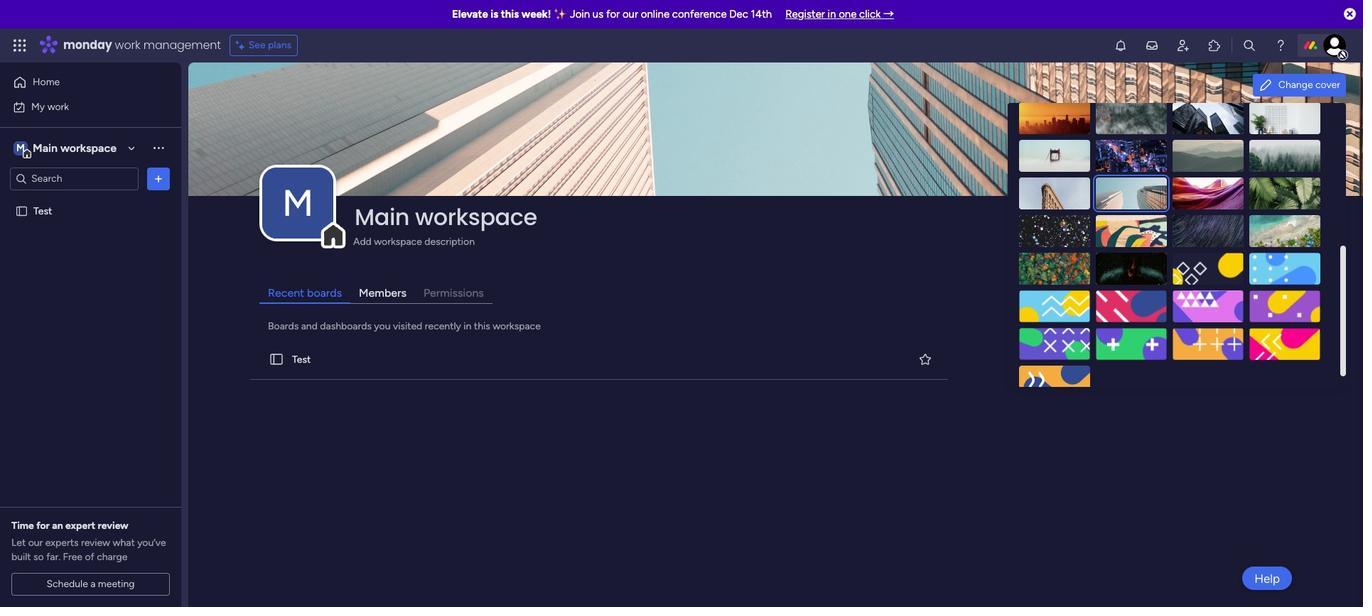 Task type: locate. For each thing, give the bounding box(es) containing it.
our up so at the left bottom
[[28, 538, 43, 550]]

0 horizontal spatial test
[[33, 205, 52, 217]]

m inside workspace selection "element"
[[16, 142, 25, 154]]

0 horizontal spatial work
[[47, 101, 69, 113]]

change cover
[[1279, 79, 1341, 91]]

1 horizontal spatial m
[[282, 181, 314, 225]]

option
[[0, 198, 181, 201]]

so
[[33, 552, 44, 564]]

0 horizontal spatial for
[[36, 520, 50, 533]]

1 vertical spatial m
[[282, 181, 314, 225]]

let
[[11, 538, 26, 550]]

test link
[[247, 340, 951, 380]]

boards
[[268, 321, 299, 333]]

this right recently
[[474, 321, 490, 333]]

main workspace inside workspace selection "element"
[[33, 141, 117, 155]]

0 horizontal spatial main
[[33, 141, 58, 155]]

workspace image
[[14, 140, 28, 156], [262, 168, 333, 239]]

main workspace
[[33, 141, 117, 155], [355, 201, 537, 233]]

boards and dashboards you visited recently in this workspace
[[268, 321, 541, 333]]

main up add
[[355, 201, 410, 233]]

1 horizontal spatial this
[[501, 8, 519, 21]]

work
[[115, 37, 140, 53], [47, 101, 69, 113]]

1 vertical spatial for
[[36, 520, 50, 533]]

m for bottom workspace 'image'
[[282, 181, 314, 225]]

test list box
[[0, 196, 181, 415]]

a
[[90, 579, 96, 591]]

0 horizontal spatial in
[[464, 321, 472, 333]]

search everything image
[[1243, 38, 1257, 53]]

1 vertical spatial in
[[464, 321, 472, 333]]

built
[[11, 552, 31, 564]]

0 horizontal spatial m
[[16, 142, 25, 154]]

our
[[623, 8, 638, 21], [28, 538, 43, 550]]

0 vertical spatial review
[[98, 520, 129, 533]]

1 horizontal spatial for
[[606, 8, 620, 21]]

work inside my work button
[[47, 101, 69, 113]]

in right recently
[[464, 321, 472, 333]]

review up of
[[81, 538, 110, 550]]

m inside the m popup button
[[282, 181, 314, 225]]

see plans
[[249, 39, 292, 51]]

Search in workspace field
[[30, 171, 119, 187]]

add
[[353, 236, 372, 248]]

free
[[63, 552, 82, 564]]

1 vertical spatial test
[[292, 354, 311, 366]]

test inside list box
[[33, 205, 52, 217]]

main inside workspace selection "element"
[[33, 141, 58, 155]]

for
[[606, 8, 620, 21], [36, 520, 50, 533]]

you've
[[137, 538, 166, 550]]

notifications image
[[1114, 38, 1128, 53]]

an
[[52, 520, 63, 533]]

change
[[1279, 79, 1314, 91]]

change cover button
[[1253, 74, 1347, 97]]

far.
[[46, 552, 60, 564]]

apps image
[[1208, 38, 1222, 53]]

1 vertical spatial review
[[81, 538, 110, 550]]

elevate
[[452, 8, 488, 21]]

1 vertical spatial this
[[474, 321, 490, 333]]

→
[[884, 8, 895, 21]]

brad klo image
[[1324, 34, 1347, 57]]

schedule a meeting
[[47, 579, 135, 591]]

work for my
[[47, 101, 69, 113]]

meeting
[[98, 579, 135, 591]]

test right public board icon
[[292, 354, 311, 366]]

workspace
[[60, 141, 117, 155], [415, 201, 537, 233], [374, 236, 422, 248], [493, 321, 541, 333]]

test for public board image
[[33, 205, 52, 217]]

0 vertical spatial work
[[115, 37, 140, 53]]

in
[[828, 8, 836, 21], [464, 321, 472, 333]]

0 vertical spatial main
[[33, 141, 58, 155]]

0 vertical spatial for
[[606, 8, 620, 21]]

conference
[[672, 8, 727, 21]]

in left the one in the right of the page
[[828, 8, 836, 21]]

review
[[98, 520, 129, 533], [81, 538, 110, 550]]

0 vertical spatial this
[[501, 8, 519, 21]]

experts
[[45, 538, 79, 550]]

1 vertical spatial our
[[28, 538, 43, 550]]

1 horizontal spatial main
[[355, 201, 410, 233]]

0 horizontal spatial workspace image
[[14, 140, 28, 156]]

m button
[[262, 168, 333, 239]]

main down my work
[[33, 141, 58, 155]]

expert
[[65, 520, 95, 533]]

dashboards
[[320, 321, 372, 333]]

monday work management
[[63, 37, 221, 53]]

is
[[491, 8, 499, 21]]

add to favorites image
[[918, 352, 933, 367]]

1 vertical spatial main workspace
[[355, 201, 537, 233]]

this
[[501, 8, 519, 21], [474, 321, 490, 333]]

and
[[301, 321, 318, 333]]

1 horizontal spatial work
[[115, 37, 140, 53]]

for left an
[[36, 520, 50, 533]]

main workspace up description
[[355, 201, 537, 233]]

our left online
[[623, 8, 638, 21]]

of
[[85, 552, 94, 564]]

my work button
[[9, 96, 153, 118]]

0 vertical spatial our
[[623, 8, 638, 21]]

one
[[839, 8, 857, 21]]

for right us
[[606, 8, 620, 21]]

1 vertical spatial work
[[47, 101, 69, 113]]

work right monday
[[115, 37, 140, 53]]

✨
[[554, 8, 568, 21]]

invite members image
[[1177, 38, 1191, 53]]

main
[[33, 141, 58, 155], [355, 201, 410, 233]]

main workspace up search in workspace field
[[33, 141, 117, 155]]

work right the 'my'
[[47, 101, 69, 113]]

visited
[[393, 321, 423, 333]]

test right public board image
[[33, 205, 52, 217]]

options image
[[151, 172, 166, 186]]

work for monday
[[115, 37, 140, 53]]

workspace image inside "element"
[[14, 140, 28, 156]]

0 vertical spatial test
[[33, 205, 52, 217]]

help image
[[1274, 38, 1288, 53]]

this right is
[[501, 8, 519, 21]]

test
[[33, 205, 52, 217], [292, 354, 311, 366]]

management
[[143, 37, 221, 53]]

0 horizontal spatial our
[[28, 538, 43, 550]]

review up what
[[98, 520, 129, 533]]

test for public board icon
[[292, 354, 311, 366]]

0 vertical spatial in
[[828, 8, 836, 21]]

m
[[16, 142, 25, 154], [282, 181, 314, 225]]

0 vertical spatial workspace image
[[14, 140, 28, 156]]

home button
[[9, 71, 153, 94]]

1 horizontal spatial test
[[292, 354, 311, 366]]

0 vertical spatial m
[[16, 142, 25, 154]]

1 horizontal spatial workspace image
[[262, 168, 333, 239]]

recent
[[268, 287, 304, 300]]

help
[[1255, 572, 1281, 586]]

0 horizontal spatial main workspace
[[33, 141, 117, 155]]

charge
[[97, 552, 128, 564]]

online
[[641, 8, 670, 21]]

0 vertical spatial main workspace
[[33, 141, 117, 155]]



Task type: describe. For each thing, give the bounding box(es) containing it.
0 horizontal spatial this
[[474, 321, 490, 333]]

register in one click → link
[[786, 8, 895, 21]]

members
[[359, 287, 407, 300]]

my work
[[31, 101, 69, 113]]

help button
[[1243, 567, 1293, 591]]

plans
[[268, 39, 292, 51]]

schedule a meeting button
[[11, 574, 170, 597]]

1 horizontal spatial in
[[828, 8, 836, 21]]

click
[[860, 8, 881, 21]]

us
[[593, 8, 604, 21]]

time for an expert review let our experts review what you've built so far. free of charge
[[11, 520, 166, 564]]

workspace options image
[[151, 141, 166, 155]]

see plans button
[[229, 35, 298, 56]]

recently
[[425, 321, 461, 333]]

1 horizontal spatial our
[[623, 8, 638, 21]]

you
[[374, 321, 391, 333]]

what
[[113, 538, 135, 550]]

see
[[249, 39, 266, 51]]

workspace selection element
[[14, 140, 119, 158]]

m for workspace 'image' within the "element"
[[16, 142, 25, 154]]

for inside time for an expert review let our experts review what you've built so far. free of charge
[[36, 520, 50, 533]]

Main workspace field
[[351, 201, 1306, 233]]

our inside time for an expert review let our experts review what you've built so far. free of charge
[[28, 538, 43, 550]]

my
[[31, 101, 45, 113]]

boards
[[307, 287, 342, 300]]

register
[[786, 8, 825, 21]]

elevate is this week! ✨ join us for our online conference dec 14th
[[452, 8, 772, 21]]

time
[[11, 520, 34, 533]]

join
[[570, 8, 590, 21]]

permissions
[[424, 287, 484, 300]]

workspace inside "element"
[[60, 141, 117, 155]]

14th
[[751, 8, 772, 21]]

1 vertical spatial main
[[355, 201, 410, 233]]

recent boards
[[268, 287, 342, 300]]

week!
[[522, 8, 551, 21]]

1 horizontal spatial main workspace
[[355, 201, 537, 233]]

schedule
[[47, 579, 88, 591]]

add workspace description
[[353, 236, 475, 248]]

monday
[[63, 37, 112, 53]]

1 vertical spatial workspace image
[[262, 168, 333, 239]]

cover
[[1316, 79, 1341, 91]]

description
[[425, 236, 475, 248]]

public board image
[[269, 352, 284, 368]]

select product image
[[13, 38, 27, 53]]

inbox image
[[1145, 38, 1160, 53]]

dec
[[730, 8, 749, 21]]

public board image
[[15, 204, 28, 218]]

home
[[33, 76, 60, 88]]

register in one click →
[[786, 8, 895, 21]]



Task type: vqa. For each thing, say whether or not it's contained in the screenshot.
Public board image inside the test Link
yes



